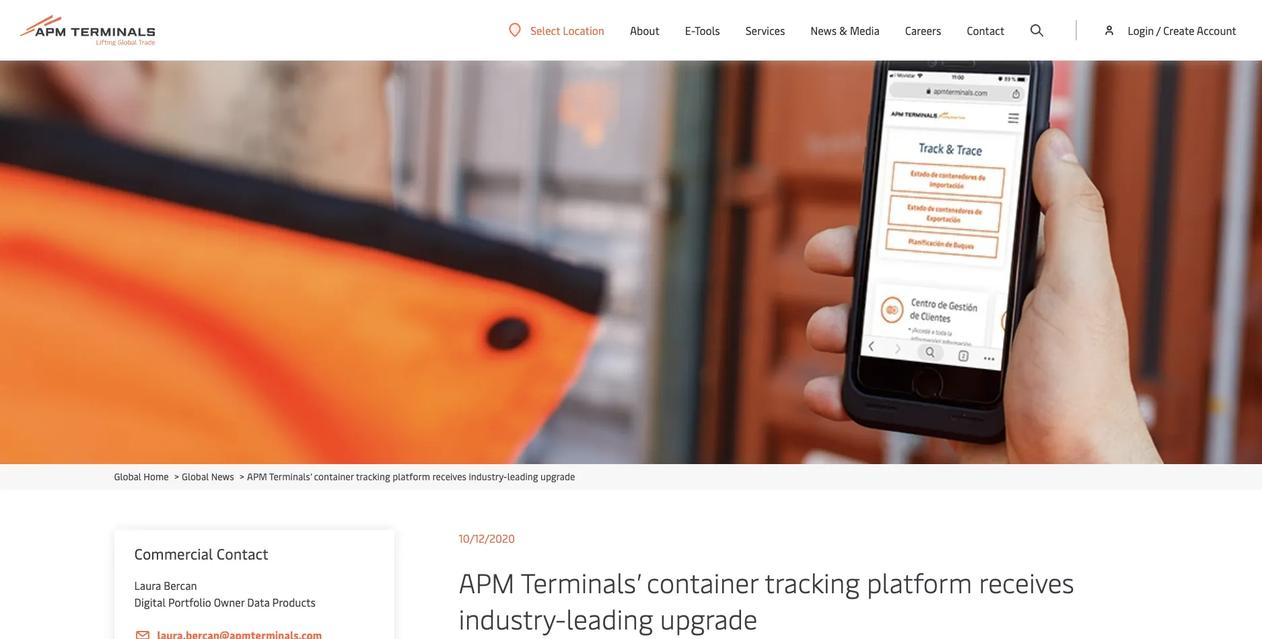 Task type: locate. For each thing, give the bounding box(es) containing it.
home
[[144, 471, 169, 483]]

news & media
[[811, 23, 880, 38]]

news right home
[[211, 471, 234, 483]]

> right home
[[174, 471, 179, 483]]

select location
[[531, 23, 604, 37]]

>
[[174, 471, 179, 483], [240, 471, 244, 483]]

global news link
[[182, 471, 234, 483]]

1 horizontal spatial terminals'
[[521, 564, 640, 600]]

login / create account link
[[1103, 0, 1237, 61]]

1 horizontal spatial global
[[182, 471, 209, 483]]

contact
[[967, 23, 1005, 38], [217, 544, 268, 564]]

global home link
[[114, 471, 169, 483]]

1 vertical spatial tracking
[[765, 564, 860, 600]]

1 horizontal spatial >
[[240, 471, 244, 483]]

1 horizontal spatial upgrade
[[660, 600, 758, 637]]

apm down 10/12/2020
[[459, 564, 515, 600]]

apm
[[247, 471, 267, 483], [459, 564, 515, 600]]

media
[[850, 23, 880, 38]]

0 vertical spatial contact
[[967, 23, 1005, 38]]

contact up laura bercan digital portfolio owner data products
[[217, 544, 268, 564]]

global home > global news > apm terminals' container tracking platform receives industry-leading upgrade
[[114, 471, 575, 483]]

platform
[[393, 471, 430, 483], [867, 564, 972, 600]]

container inside apm terminals' container tracking platform receives industry-leading upgrade
[[647, 564, 758, 600]]

location
[[563, 23, 604, 37]]

0 horizontal spatial terminals'
[[269, 471, 312, 483]]

1 vertical spatial leading
[[566, 600, 653, 637]]

1 vertical spatial upgrade
[[660, 600, 758, 637]]

1 vertical spatial contact
[[217, 544, 268, 564]]

apm right global news link
[[247, 471, 267, 483]]

select
[[531, 23, 560, 37]]

portfolio
[[168, 595, 211, 610]]

global
[[114, 471, 141, 483], [182, 471, 209, 483]]

global left home
[[114, 471, 141, 483]]

services button
[[746, 0, 785, 61]]

1 horizontal spatial contact
[[967, 23, 1005, 38]]

news & media button
[[811, 0, 880, 61]]

0 horizontal spatial contact
[[217, 544, 268, 564]]

tools
[[695, 23, 720, 38]]

0 vertical spatial apm
[[247, 471, 267, 483]]

0 horizontal spatial tracking
[[356, 471, 390, 483]]

1 vertical spatial platform
[[867, 564, 972, 600]]

1 vertical spatial apm
[[459, 564, 515, 600]]

1 horizontal spatial receives
[[979, 564, 1074, 600]]

services
[[746, 23, 785, 38]]

1 horizontal spatial news
[[811, 23, 837, 38]]

tracking inside apm terminals' container tracking platform receives industry-leading upgrade
[[765, 564, 860, 600]]

data
[[247, 595, 270, 610]]

0 horizontal spatial news
[[211, 471, 234, 483]]

0 vertical spatial receives
[[432, 471, 467, 483]]

upgrade
[[541, 471, 575, 483], [660, 600, 758, 637]]

0 vertical spatial tracking
[[356, 471, 390, 483]]

0 vertical spatial container
[[314, 471, 354, 483]]

1 vertical spatial container
[[647, 564, 758, 600]]

0 vertical spatial news
[[811, 23, 837, 38]]

contact button
[[967, 0, 1005, 61]]

1 horizontal spatial leading
[[566, 600, 653, 637]]

&
[[839, 23, 847, 38]]

news left "&"
[[811, 23, 837, 38]]

1 horizontal spatial apm
[[459, 564, 515, 600]]

receives
[[432, 471, 467, 483], [979, 564, 1074, 600]]

0 horizontal spatial apm
[[247, 471, 267, 483]]

tracking
[[356, 471, 390, 483], [765, 564, 860, 600]]

1 vertical spatial industry-
[[459, 600, 566, 637]]

0 horizontal spatial >
[[174, 471, 179, 483]]

leading
[[507, 471, 538, 483], [566, 600, 653, 637]]

0 horizontal spatial platform
[[393, 471, 430, 483]]

contact right "careers" popup button
[[967, 23, 1005, 38]]

1 vertical spatial news
[[211, 471, 234, 483]]

1 horizontal spatial container
[[647, 564, 758, 600]]

1 > from the left
[[174, 471, 179, 483]]

1 vertical spatial receives
[[979, 564, 1074, 600]]

1 horizontal spatial tracking
[[765, 564, 860, 600]]

select location button
[[509, 23, 604, 37]]

container
[[314, 471, 354, 483], [647, 564, 758, 600]]

careers
[[905, 23, 941, 38]]

0 vertical spatial terminals'
[[269, 471, 312, 483]]

0 vertical spatial upgrade
[[541, 471, 575, 483]]

terminals'
[[269, 471, 312, 483], [521, 564, 640, 600]]

global right home
[[182, 471, 209, 483]]

1 vertical spatial terminals'
[[521, 564, 640, 600]]

upgrade inside apm terminals' container tracking platform receives industry-leading upgrade
[[660, 600, 758, 637]]

/
[[1156, 23, 1161, 38]]

1 global from the left
[[114, 471, 141, 483]]

news
[[811, 23, 837, 38], [211, 471, 234, 483]]

industry-
[[469, 471, 507, 483], [459, 600, 566, 637]]

e-tools
[[685, 23, 720, 38]]

1 horizontal spatial platform
[[867, 564, 972, 600]]

0 vertical spatial leading
[[507, 471, 538, 483]]

> right global news link
[[240, 471, 244, 483]]

0 horizontal spatial leading
[[507, 471, 538, 483]]

login
[[1128, 23, 1154, 38]]

0 horizontal spatial global
[[114, 471, 141, 483]]



Task type: describe. For each thing, give the bounding box(es) containing it.
create
[[1163, 23, 1195, 38]]

bercan
[[164, 578, 197, 593]]

2 > from the left
[[240, 471, 244, 483]]

receives inside apm terminals' container tracking platform receives industry-leading upgrade
[[979, 564, 1074, 600]]

digital
[[134, 595, 166, 610]]

2 global from the left
[[182, 471, 209, 483]]

account
[[1197, 23, 1237, 38]]

products
[[272, 595, 316, 610]]

laura
[[134, 578, 161, 593]]

leading inside apm terminals' container tracking platform receives industry-leading upgrade
[[566, 600, 653, 637]]

commercial contact
[[134, 544, 268, 564]]

0 horizontal spatial upgrade
[[541, 471, 575, 483]]

careers button
[[905, 0, 941, 61]]

e-
[[685, 23, 695, 38]]

terminals' inside apm terminals' container tracking platform receives industry-leading upgrade
[[521, 564, 640, 600]]

container tracking image
[[0, 61, 1262, 464]]

apm inside apm terminals' container tracking platform receives industry-leading upgrade
[[459, 564, 515, 600]]

about
[[630, 23, 660, 38]]

commercial
[[134, 544, 213, 564]]

apm terminals' container tracking platform receives industry-leading upgrade
[[459, 564, 1074, 637]]

news inside popup button
[[811, 23, 837, 38]]

about button
[[630, 0, 660, 61]]

login / create account
[[1128, 23, 1237, 38]]

0 vertical spatial industry-
[[469, 471, 507, 483]]

industry- inside apm terminals' container tracking platform receives industry-leading upgrade
[[459, 600, 566, 637]]

10/12/2020
[[459, 531, 515, 546]]

e-tools button
[[685, 0, 720, 61]]

owner
[[214, 595, 245, 610]]

0 horizontal spatial container
[[314, 471, 354, 483]]

laura bercan digital portfolio owner data products
[[134, 578, 316, 610]]

0 vertical spatial platform
[[393, 471, 430, 483]]

0 horizontal spatial receives
[[432, 471, 467, 483]]

platform inside apm terminals' container tracking platform receives industry-leading upgrade
[[867, 564, 972, 600]]



Task type: vqa. For each thing, say whether or not it's contained in the screenshot.
1081E in the bottom left of the page
no



